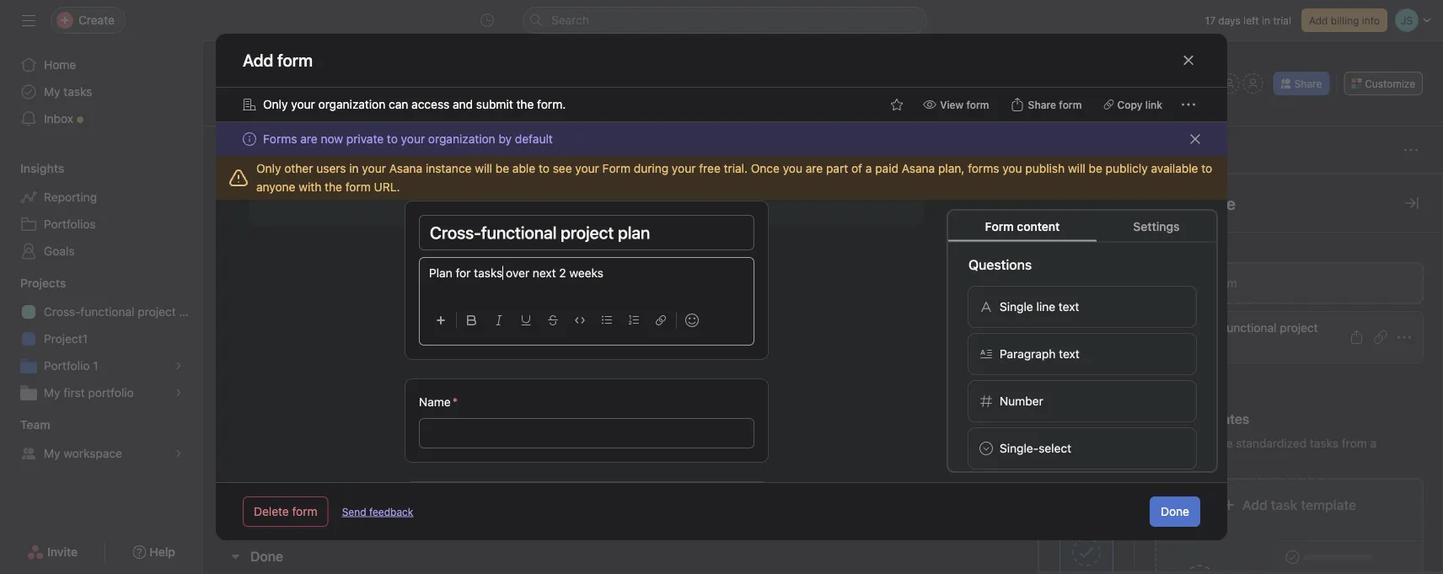 Task type: describe. For each thing, give the bounding box(es) containing it.
calendar
[[548, 106, 598, 120]]

add task template button
[[1155, 478, 1424, 574]]

form for share form
[[1060, 99, 1082, 110]]

url.
[[374, 180, 400, 194]]

numbered list image
[[629, 315, 639, 326]]

single-select
[[1000, 441, 1072, 455]]

doing
[[250, 470, 287, 486]]

a inside quickly create standardized tasks from a template.
[[1371, 436, 1377, 450]]

by
[[499, 132, 512, 146]]

portfolio
[[88, 386, 134, 400]]

of
[[852, 162, 863, 175]]

add task… button
[[271, 506, 328, 525]]

0 vertical spatial organization
[[318, 97, 386, 111]]

add task…
[[271, 509, 328, 522]]

cross-functional project plan button
[[1155, 311, 1424, 363]]

close details image
[[1406, 197, 1419, 210]]

copy link
[[1118, 99, 1163, 110]]

access
[[412, 97, 450, 111]]

files link
[[889, 104, 928, 122]]

portfolios
[[44, 217, 96, 231]]

customize inside dropdown button
[[1366, 78, 1416, 89]]

category
[[1152, 184, 1196, 196]]

projects button
[[0, 275, 66, 292]]

Schedule kickoff meeting text field
[[267, 368, 413, 385]]

cross-functional project plan for cross-functional project plan link
[[44, 305, 202, 319]]

4
[[1071, 337, 1077, 348]]

select
[[1039, 441, 1072, 455]]

form inside only other users in your asana instance will be able to see your form during your free trial.  once you are part of a paid asana plan, forms you publish will be publicly available to anyone with the form url.
[[346, 180, 371, 194]]

list image
[[234, 62, 254, 82]]

2 asana from the left
[[902, 162, 936, 175]]

view form button
[[916, 93, 997, 116]]

1 vertical spatial text
[[1059, 347, 1080, 361]]

1 vertical spatial form
[[986, 219, 1014, 233]]

delete form button
[[243, 497, 329, 527]]

your left list
[[291, 97, 315, 111]]

Form Name text field
[[419, 215, 755, 250]]

list link
[[313, 104, 346, 122]]

projects element
[[0, 268, 202, 410]]

my tasks link
[[10, 78, 192, 105]]

overview
[[240, 106, 293, 120]]

create
[[1199, 436, 1233, 450]]

share form button
[[1004, 93, 1090, 116]]

calendar link
[[535, 104, 598, 122]]

the inside only other users in your asana instance will be able to see your form during your free trial.  once you are part of a paid asana plan, forms you publish will be publicly available to anyone with the form url.
[[325, 180, 342, 194]]

only other users in your asana instance will be able to see your form during your free trial.  once you are part of a paid asana plan, forms you publish will be publicly available to anyone with the form url.
[[256, 162, 1213, 194]]

due date
[[851, 184, 894, 196]]

share for share
[[1295, 78, 1323, 89]]

add form button
[[1155, 262, 1424, 304]]

insights element
[[0, 153, 202, 268]]

messages link
[[799, 104, 869, 122]]

name
[[251, 184, 278, 196]]

add task… row
[[203, 499, 1444, 531]]

form for delete form
[[292, 505, 318, 519]]

list
[[326, 106, 346, 120]]

forms for forms are now private to your organization by default
[[263, 132, 297, 146]]

with
[[299, 180, 322, 194]]

dashboard
[[718, 106, 779, 120]]

projects
[[20, 276, 66, 290]]

emoji image
[[686, 314, 699, 327]]

workflow link
[[619, 104, 684, 122]]

over
[[506, 266, 530, 280]]

my workspace link
[[10, 440, 192, 467]]

0 horizontal spatial done button
[[250, 541, 283, 572]]

*
[[453, 395, 458, 409]]

other
[[284, 162, 313, 175]]

default
[[515, 132, 553, 146]]

template.
[[1155, 455, 1207, 469]]

tasks inside "link"
[[64, 85, 92, 99]]

task name
[[227, 184, 278, 196]]

feedback
[[369, 506, 414, 518]]

header to do tree grid
[[203, 331, 1444, 453]]

functional for cross-functional project plan link
[[80, 305, 135, 319]]

send feedback link
[[342, 504, 414, 520]]

done inside add form dialog
[[1161, 505, 1190, 519]]

add for add billing info
[[1310, 14, 1329, 26]]

status
[[1052, 184, 1082, 196]]

0 vertical spatial js
[[1201, 78, 1213, 89]]

inbox
[[44, 112, 73, 126]]

1 horizontal spatial organization
[[428, 132, 496, 146]]

board
[[400, 106, 433, 120]]

collapse task list for this section image for done
[[229, 550, 242, 563]]

17 days left in trial
[[1206, 14, 1292, 26]]

inbox link
[[10, 105, 192, 132]]

more actions image
[[1182, 98, 1196, 111]]

in for users
[[349, 162, 359, 175]]

2 you from the left
[[1003, 162, 1023, 175]]

add billing info button
[[1302, 8, 1388, 32]]

17
[[1206, 14, 1216, 26]]

3 cell from the top
[[843, 391, 945, 423]]

publish
[[1026, 162, 1065, 175]]

hide sidebar image
[[22, 13, 35, 27]]

add form
[[1187, 276, 1238, 290]]

task
[[227, 184, 249, 196]]

my first portfolio link
[[10, 380, 192, 407]]

0 vertical spatial js button
[[1196, 73, 1217, 94]]

2
[[559, 266, 566, 280]]

cell for js button inside the row
[[843, 361, 945, 392]]

quickly create standardized tasks from a template.
[[1155, 436, 1377, 469]]

project for cross-functional project plan "button"
[[1280, 321, 1319, 335]]

global element
[[0, 41, 202, 143]]

insights
[[20, 162, 64, 175]]

plan for cross-functional project plan "button"
[[1187, 339, 1210, 353]]

cross-functional project plan link
[[10, 299, 202, 326]]

Share timeline with teammates text field
[[267, 398, 442, 415]]

row containing 1
[[203, 361, 1444, 392]]

content
[[1017, 219, 1060, 233]]

billing
[[1332, 14, 1360, 26]]

copy form link image
[[1375, 331, 1388, 344]]

my for my first portfolio
[[44, 386, 60, 400]]

1 asana from the left
[[389, 162, 423, 175]]

task templates
[[1155, 411, 1250, 427]]

0 horizontal spatial to
[[387, 132, 398, 146]]

delete
[[254, 505, 289, 519]]

next
[[533, 266, 556, 280]]

0 vertical spatial done button
[[1150, 497, 1201, 527]]

private
[[346, 132, 384, 146]]

cell for js button in the row
[[843, 331, 945, 362]]

trial
[[1274, 14, 1292, 26]]

copy link button
[[1097, 93, 1171, 116]]

teams element
[[0, 410, 202, 471]]

2 be from the left
[[1089, 162, 1103, 175]]

team button
[[0, 417, 50, 433]]

delete form
[[254, 505, 318, 519]]

link
[[1146, 99, 1163, 110]]

number
[[1000, 394, 1044, 408]]

cross- for cross-functional project plan link
[[44, 305, 80, 319]]

search
[[552, 13, 589, 27]]

1 be from the left
[[496, 162, 510, 175]]

collapse task list for this section image for doing
[[229, 471, 242, 485]]

close this dialog image
[[1182, 54, 1196, 67]]

add billing info
[[1310, 14, 1381, 26]]

paid
[[876, 162, 899, 175]]

task…
[[296, 509, 328, 522]]

settings
[[1134, 219, 1180, 233]]

timeline link
[[454, 104, 514, 122]]

now
[[321, 132, 343, 146]]

single
[[1000, 299, 1034, 313]]

js button for the draft project brief cell
[[751, 336, 840, 356]]

once
[[751, 162, 780, 175]]

1 inside projects element
[[93, 359, 98, 373]]

forms
[[968, 162, 1000, 175]]

cross- for cross-functional project plan "button"
[[1187, 321, 1223, 335]]



Task type: vqa. For each thing, say whether or not it's contained in the screenshot.
Paragraph text on the bottom of page
yes



Task type: locate. For each thing, give the bounding box(es) containing it.
you right forms on the right top of page
[[1003, 162, 1023, 175]]

1 vertical spatial are
[[806, 162, 823, 175]]

1 vertical spatial collapse task list for this section image
[[229, 550, 242, 563]]

tasks left from
[[1311, 436, 1339, 450]]

row containing task name
[[203, 174, 1444, 205]]

are left now
[[300, 132, 318, 146]]

your right the see
[[576, 162, 600, 175]]

insert an object image
[[436, 315, 446, 326]]

users
[[316, 162, 346, 175]]

1 vertical spatial js button
[[751, 336, 840, 356]]

2 my from the top
[[44, 386, 60, 400]]

cross- inside projects element
[[44, 305, 80, 319]]

asana up url.
[[389, 162, 423, 175]]

name
[[419, 395, 451, 409]]

functional
[[80, 305, 135, 319], [1223, 321, 1277, 335]]

line
[[1037, 299, 1056, 313]]

functional down add form
[[1223, 321, 1277, 335]]

are inside only other users in your asana instance will be able to see your form during your free trial.  once you are part of a paid asana plan, forms you publish will be publicly available to anyone with the form url.
[[806, 162, 823, 175]]

3 my from the top
[[44, 447, 60, 460]]

overview link
[[227, 104, 293, 122]]

strikethrough image
[[548, 315, 558, 326]]

done button down template.
[[1150, 497, 1201, 527]]

0 vertical spatial are
[[300, 132, 318, 146]]

share up 'publish'
[[1029, 99, 1057, 110]]

task for add task
[[266, 144, 286, 156]]

1 vertical spatial only
[[256, 162, 281, 175]]

in
[[1263, 14, 1271, 26], [349, 162, 359, 175]]

0 horizontal spatial asana
[[389, 162, 423, 175]]

timeline
[[467, 106, 514, 120]]

plan inside projects element
[[179, 305, 202, 319]]

tasks inside add form dialog
[[474, 266, 503, 280]]

cross- down add form
[[1187, 321, 1223, 335]]

a right from
[[1371, 436, 1377, 450]]

1 horizontal spatial tasks
[[474, 266, 503, 280]]

1 my from the top
[[44, 85, 60, 99]]

js inside row
[[755, 371, 767, 382]]

project for cross-functional project plan link
[[138, 305, 176, 319]]

1 up name
[[420, 371, 424, 382]]

add for add form
[[1187, 276, 1209, 290]]

0 horizontal spatial functional
[[80, 305, 135, 319]]

0 vertical spatial collapse task list for this section image
[[229, 471, 242, 485]]

during
[[634, 162, 669, 175]]

form content
[[986, 219, 1060, 233]]

js row
[[203, 331, 1444, 362]]

my left first
[[44, 386, 60, 400]]

1 horizontal spatial done
[[1161, 505, 1190, 519]]

are
[[300, 132, 318, 146], [806, 162, 823, 175]]

text right paragraph
[[1059, 347, 1080, 361]]

row
[[203, 174, 1444, 205], [223, 204, 1424, 206], [203, 252, 1444, 284], [203, 361, 1444, 392], [203, 391, 1444, 423], [203, 422, 1444, 453]]

0 vertical spatial forms
[[263, 132, 297, 146]]

add for add task
[[245, 144, 264, 156]]

task left template
[[1272, 497, 1298, 513]]

1 vertical spatial in
[[349, 162, 359, 175]]

1 horizontal spatial will
[[1069, 162, 1086, 175]]

portfolio
[[44, 359, 90, 373]]

2 vertical spatial tasks
[[1311, 436, 1339, 450]]

1 button
[[416, 368, 441, 385]]

reporting
[[44, 190, 97, 204]]

1 horizontal spatial 1
[[420, 371, 424, 382]]

0 vertical spatial the
[[517, 97, 534, 111]]

1 horizontal spatial be
[[1089, 162, 1103, 175]]

1 will from the left
[[475, 162, 493, 175]]

see
[[553, 162, 572, 175]]

1 vertical spatial the
[[325, 180, 342, 194]]

1 horizontal spatial cross-functional project plan
[[1187, 321, 1319, 353]]

in right left at the top right of the page
[[1263, 14, 1271, 26]]

0 vertical spatial customize
[[1366, 78, 1416, 89]]

plan
[[179, 305, 202, 319], [1187, 339, 1210, 353]]

1 inside button
[[420, 371, 424, 382]]

1 horizontal spatial cross-
[[1187, 321, 1223, 335]]

form for view form
[[967, 99, 990, 110]]

1 vertical spatial cross-
[[1187, 321, 1223, 335]]

1 horizontal spatial in
[[1263, 14, 1271, 26]]

toolbar inside add form dialog
[[429, 301, 745, 339]]

organization up instance
[[428, 132, 496, 146]]

0 vertical spatial form
[[603, 162, 631, 175]]

js inside row
[[755, 340, 767, 352]]

send feedback
[[342, 506, 414, 518]]

0 vertical spatial only
[[263, 97, 288, 111]]

0 vertical spatial my
[[44, 85, 60, 99]]

0 vertical spatial text
[[1059, 299, 1080, 313]]

js
[[1201, 78, 1213, 89], [755, 340, 767, 352], [755, 371, 767, 382]]

days
[[1219, 14, 1241, 26]]

done down template.
[[1161, 505, 1190, 519]]

cross-
[[44, 305, 80, 319], [1187, 321, 1223, 335]]

1 vertical spatial project
[[1280, 321, 1319, 335]]

js button
[[1196, 73, 1217, 94], [751, 336, 840, 356], [751, 366, 840, 387]]

collapse task list for this section image
[[229, 471, 242, 485], [229, 550, 242, 563]]

1 vertical spatial organization
[[428, 132, 496, 146]]

a inside only other users in your asana instance will be able to see your form during your free trial.  once you are part of a paid asana plan, forms you publish will be publicly available to anyone with the form url.
[[866, 162, 872, 175]]

only inside only other users in your asana instance will be able to see your form during your free trial.  once you are part of a paid asana plan, forms you publish will be publicly available to anyone with the form url.
[[256, 162, 281, 175]]

0 horizontal spatial cross-
[[44, 305, 80, 319]]

add inside button
[[1310, 14, 1329, 26]]

tasks right for
[[474, 266, 503, 280]]

in inside only other users in your asana instance will be able to see your form during your free trial.  once you are part of a paid asana plan, forms you publish will be publicly available to anyone with the form url.
[[349, 162, 359, 175]]

only for only your organization can access and submit the form.
[[263, 97, 288, 111]]

will right instance
[[475, 162, 493, 175]]

cross-functional project plan inside projects element
[[44, 305, 202, 319]]

0 horizontal spatial plan
[[179, 305, 202, 319]]

italics image
[[494, 315, 504, 326]]

collapse task list for this section image
[[229, 224, 242, 238]]

0 horizontal spatial tasks
[[64, 85, 92, 99]]

0 vertical spatial share
[[1295, 78, 1323, 89]]

done down delete
[[250, 549, 283, 565]]

code image
[[575, 315, 585, 326]]

workflow
[[632, 106, 684, 120]]

add form dialog
[[216, 34, 1228, 574]]

your
[[291, 97, 315, 111], [401, 132, 425, 146], [362, 162, 386, 175], [576, 162, 600, 175], [672, 162, 696, 175]]

js button inside row
[[751, 336, 840, 356]]

your left free
[[672, 162, 696, 175]]

functional inside cross-functional project plan
[[1223, 321, 1277, 335]]

my up "inbox" on the top left
[[44, 85, 60, 99]]

1 horizontal spatial a
[[1371, 436, 1377, 450]]

form
[[967, 99, 990, 110], [1060, 99, 1082, 110], [346, 180, 371, 194], [1212, 276, 1238, 290], [292, 505, 318, 519]]

project up project1 link
[[138, 305, 176, 319]]

0 horizontal spatial you
[[783, 162, 803, 175]]

search list box
[[523, 7, 928, 34]]

task up other
[[266, 144, 286, 156]]

bulleted list image
[[602, 315, 612, 326]]

0 vertical spatial functional
[[80, 305, 135, 319]]

1 vertical spatial customize
[[1155, 193, 1236, 213]]

1 horizontal spatial form
[[986, 219, 1014, 233]]

insights button
[[0, 160, 64, 177]]

home link
[[10, 51, 192, 78]]

my down team
[[44, 447, 60, 460]]

forms down overview on the left top
[[263, 132, 297, 146]]

0 horizontal spatial share
[[1029, 99, 1057, 110]]

for
[[456, 266, 471, 280]]

1
[[93, 359, 98, 373], [420, 371, 424, 382]]

2 vertical spatial js button
[[751, 366, 840, 387]]

be
[[496, 162, 510, 175], [1089, 162, 1103, 175]]

asana right the paid
[[902, 162, 936, 175]]

priority
[[951, 184, 986, 196]]

1 vertical spatial done button
[[250, 541, 283, 572]]

first
[[64, 386, 85, 400]]

draft project brief cell
[[203, 331, 744, 362]]

add task template
[[1243, 497, 1357, 513]]

task
[[266, 144, 286, 156], [1272, 497, 1298, 513]]

0 horizontal spatial forms
[[263, 132, 297, 146]]

1 horizontal spatial to
[[539, 162, 550, 175]]

can
[[389, 97, 409, 111]]

functional for cross-functional project plan "button"
[[1223, 321, 1277, 335]]

functional up project1 link
[[80, 305, 135, 319]]

plan
[[429, 266, 453, 280]]

apps
[[1075, 419, 1099, 431]]

be left able
[[496, 162, 510, 175]]

bold image
[[467, 315, 477, 326]]

0 horizontal spatial task
[[266, 144, 286, 156]]

2 horizontal spatial to
[[1202, 162, 1213, 175]]

1 vertical spatial functional
[[1223, 321, 1277, 335]]

close image
[[1189, 132, 1203, 146]]

tasks down home
[[64, 85, 92, 99]]

0 vertical spatial cross-
[[44, 305, 80, 319]]

my for my workspace
[[44, 447, 60, 460]]

will up status
[[1069, 162, 1086, 175]]

0 vertical spatial tasks
[[64, 85, 92, 99]]

due
[[851, 184, 870, 196]]

1 horizontal spatial are
[[806, 162, 823, 175]]

add
[[1310, 14, 1329, 26], [245, 144, 264, 156], [1187, 276, 1209, 290], [1243, 497, 1268, 513], [271, 509, 292, 522]]

your up url.
[[362, 162, 386, 175]]

form for add form
[[1212, 276, 1238, 290]]

1 you from the left
[[783, 162, 803, 175]]

js button for schedule kickoff meeting 'cell'
[[751, 366, 840, 387]]

add to starred image
[[891, 98, 904, 111]]

1 vertical spatial forms
[[1155, 239, 1195, 255]]

only down add form at the top left of page
[[263, 97, 288, 111]]

cross-functional project plan down add form button
[[1187, 321, 1319, 353]]

cell
[[843, 331, 945, 362], [843, 361, 945, 392], [843, 391, 945, 423]]

js for the draft project brief cell
[[755, 340, 767, 352]]

0 vertical spatial done
[[1161, 505, 1190, 519]]

home
[[44, 58, 76, 72]]

cross-functional project plan for cross-functional project plan "button"
[[1187, 321, 1319, 353]]

functional inside projects element
[[80, 305, 135, 319]]

schedule kickoff meeting cell
[[203, 361, 744, 392]]

1 horizontal spatial share
[[1295, 78, 1323, 89]]

invite button
[[16, 537, 89, 568]]

project down add form button
[[1280, 321, 1319, 335]]

link image
[[656, 315, 666, 326]]

add for add task template
[[1243, 497, 1268, 513]]

info
[[1363, 14, 1381, 26]]

1 vertical spatial task
[[1272, 497, 1298, 513]]

portfolios link
[[10, 211, 192, 238]]

weeks
[[570, 266, 604, 280]]

standardized
[[1237, 436, 1307, 450]]

0 horizontal spatial form
[[603, 162, 631, 175]]

project1
[[44, 332, 88, 346]]

1 vertical spatial plan
[[1187, 339, 1210, 353]]

share for share form
[[1029, 99, 1057, 110]]

task for add task template
[[1272, 497, 1298, 513]]

customize down available
[[1155, 193, 1236, 213]]

1 vertical spatial js
[[755, 340, 767, 352]]

reporting link
[[10, 184, 192, 211]]

0 vertical spatial plan
[[179, 305, 202, 319]]

1 vertical spatial cross-functional project plan
[[1187, 321, 1319, 353]]

files
[[903, 106, 928, 120]]

js button inside row
[[751, 366, 840, 387]]

1 vertical spatial done
[[250, 549, 283, 565]]

my workspace
[[44, 447, 122, 460]]

in right users
[[349, 162, 359, 175]]

tasks
[[64, 85, 92, 99], [474, 266, 503, 280], [1311, 436, 1339, 450]]

add inside row
[[271, 509, 292, 522]]

to left the see
[[539, 162, 550, 175]]

share button
[[1274, 72, 1330, 95]]

1 down project1 link
[[93, 359, 98, 373]]

toolbar
[[429, 301, 745, 339]]

my inside my tasks "link"
[[44, 85, 60, 99]]

plan for cross-functional project plan link
[[179, 305, 202, 319]]

text right the line
[[1059, 299, 1080, 313]]

share inside "button"
[[1295, 78, 1323, 89]]

0 horizontal spatial organization
[[318, 97, 386, 111]]

your down board link
[[401, 132, 425, 146]]

0 horizontal spatial 1
[[93, 359, 98, 373]]

1 vertical spatial a
[[1371, 436, 1377, 450]]

1 horizontal spatial plan
[[1187, 339, 1210, 353]]

0 vertical spatial project
[[138, 305, 176, 319]]

0 horizontal spatial cross-functional project plan
[[44, 305, 202, 319]]

to right "private"
[[387, 132, 398, 146]]

project inside cross-functional project plan "button"
[[1280, 321, 1319, 335]]

0 vertical spatial task
[[266, 144, 286, 156]]

search button
[[523, 7, 928, 34]]

1 collapse task list for this section image from the top
[[229, 471, 242, 485]]

project inside cross-functional project plan link
[[138, 305, 176, 319]]

to
[[387, 132, 398, 146], [539, 162, 550, 175], [1202, 162, 1213, 175]]

are left part
[[806, 162, 823, 175]]

0 horizontal spatial be
[[496, 162, 510, 175]]

0 horizontal spatial project
[[138, 305, 176, 319]]

goals link
[[10, 238, 192, 265]]

cross-functional project plan up project1 link
[[44, 305, 202, 319]]

add for add task…
[[271, 509, 292, 522]]

1 horizontal spatial task
[[1272, 497, 1298, 513]]

customize down info
[[1366, 78, 1416, 89]]

share timeline with teammates cell
[[203, 391, 744, 423]]

1 vertical spatial share
[[1029, 99, 1057, 110]]

organization
[[318, 97, 386, 111], [428, 132, 496, 146]]

the down users
[[325, 180, 342, 194]]

section
[[304, 223, 350, 239]]

1 horizontal spatial you
[[1003, 162, 1023, 175]]

a right 'of'
[[866, 162, 872, 175]]

0 horizontal spatial customize
[[1155, 193, 1236, 213]]

1 horizontal spatial the
[[517, 97, 534, 111]]

board link
[[387, 104, 433, 122]]

0 horizontal spatial a
[[866, 162, 872, 175]]

1 horizontal spatial forms
[[1155, 239, 1195, 255]]

0 horizontal spatial in
[[349, 162, 359, 175]]

js for schedule kickoff meeting 'cell'
[[755, 371, 767, 382]]

invite
[[47, 545, 78, 559]]

free
[[699, 162, 721, 175]]

tasks inside quickly create standardized tasks from a template.
[[1311, 436, 1339, 450]]

will
[[475, 162, 493, 175], [1069, 162, 1086, 175]]

2 collapse task list for this section image from the top
[[229, 550, 242, 563]]

form inside only other users in your asana instance will be able to see your form during your free trial.  once you are part of a paid asana plan, forms you publish will be publicly available to anyone with the form url.
[[603, 162, 631, 175]]

1 horizontal spatial done button
[[1150, 497, 1201, 527]]

the
[[517, 97, 534, 111], [325, 180, 342, 194]]

form inside button
[[1060, 99, 1082, 110]]

0 horizontal spatial the
[[325, 180, 342, 194]]

quickly
[[1155, 436, 1196, 450]]

in for left
[[1263, 14, 1271, 26]]

forms inside add form dialog
[[263, 132, 297, 146]]

form up questions
[[986, 219, 1014, 233]]

2 vertical spatial my
[[44, 447, 60, 460]]

1 horizontal spatial asana
[[902, 162, 936, 175]]

cross- inside cross-functional project plan
[[1187, 321, 1223, 335]]

0 horizontal spatial are
[[300, 132, 318, 146]]

send
[[342, 506, 366, 518]]

organization up "private"
[[318, 97, 386, 111]]

plan inside cross-functional project plan
[[1187, 339, 1210, 353]]

my inside my workspace link
[[44, 447, 60, 460]]

view
[[941, 99, 964, 110]]

part
[[827, 162, 849, 175]]

text
[[1059, 299, 1080, 313], [1059, 347, 1080, 361]]

share inside button
[[1029, 99, 1057, 110]]

1 horizontal spatial customize
[[1366, 78, 1416, 89]]

messages
[[813, 106, 869, 120]]

form left during at the top of page
[[603, 162, 631, 175]]

None text field
[[274, 57, 503, 87]]

anyone
[[256, 180, 296, 194]]

forms are now private to your organization by default
[[263, 132, 553, 146]]

1 horizontal spatial project
[[1280, 321, 1319, 335]]

forms for forms
[[1155, 239, 1195, 255]]

assignee
[[751, 184, 794, 196]]

to down close image
[[1202, 162, 1213, 175]]

0 vertical spatial cross-functional project plan
[[44, 305, 202, 319]]

share form image
[[1351, 331, 1365, 344]]

1 vertical spatial my
[[44, 386, 60, 400]]

project1 link
[[10, 326, 192, 353]]

the left form.
[[517, 97, 534, 111]]

2 horizontal spatial tasks
[[1311, 436, 1339, 450]]

cross-functional project plan inside "button"
[[1187, 321, 1319, 353]]

1 cell from the top
[[843, 331, 945, 362]]

2 cell from the top
[[843, 361, 945, 392]]

cross- up the project1
[[44, 305, 80, 319]]

portfolio 1 link
[[10, 353, 192, 380]]

goals
[[44, 244, 75, 258]]

underline image
[[521, 315, 531, 326]]

1 horizontal spatial functional
[[1223, 321, 1277, 335]]

2 will from the left
[[1069, 162, 1086, 175]]

be left "publicly"
[[1089, 162, 1103, 175]]

done button down delete
[[250, 541, 283, 572]]

2 vertical spatial js
[[755, 371, 767, 382]]

only down add task on the left
[[256, 162, 281, 175]]

my for my tasks
[[44, 85, 60, 99]]

share down add billing info
[[1295, 78, 1323, 89]]

forms down 'settings'
[[1155, 239, 1195, 255]]

0 vertical spatial in
[[1263, 14, 1271, 26]]

only for only other users in your asana instance will be able to see your form during your free trial.  once you are part of a paid asana plan, forms you publish will be publicly available to anyone with the form url.
[[256, 162, 281, 175]]

forms
[[263, 132, 297, 146], [1155, 239, 1195, 255]]

instance
[[426, 162, 472, 175]]

0 horizontal spatial will
[[475, 162, 493, 175]]

my inside my first portfolio 'link'
[[44, 386, 60, 400]]

0 horizontal spatial done
[[250, 549, 283, 565]]

untitled section button
[[250, 216, 350, 246]]

done button
[[1150, 497, 1201, 527], [250, 541, 283, 572]]

you right once
[[783, 162, 803, 175]]



